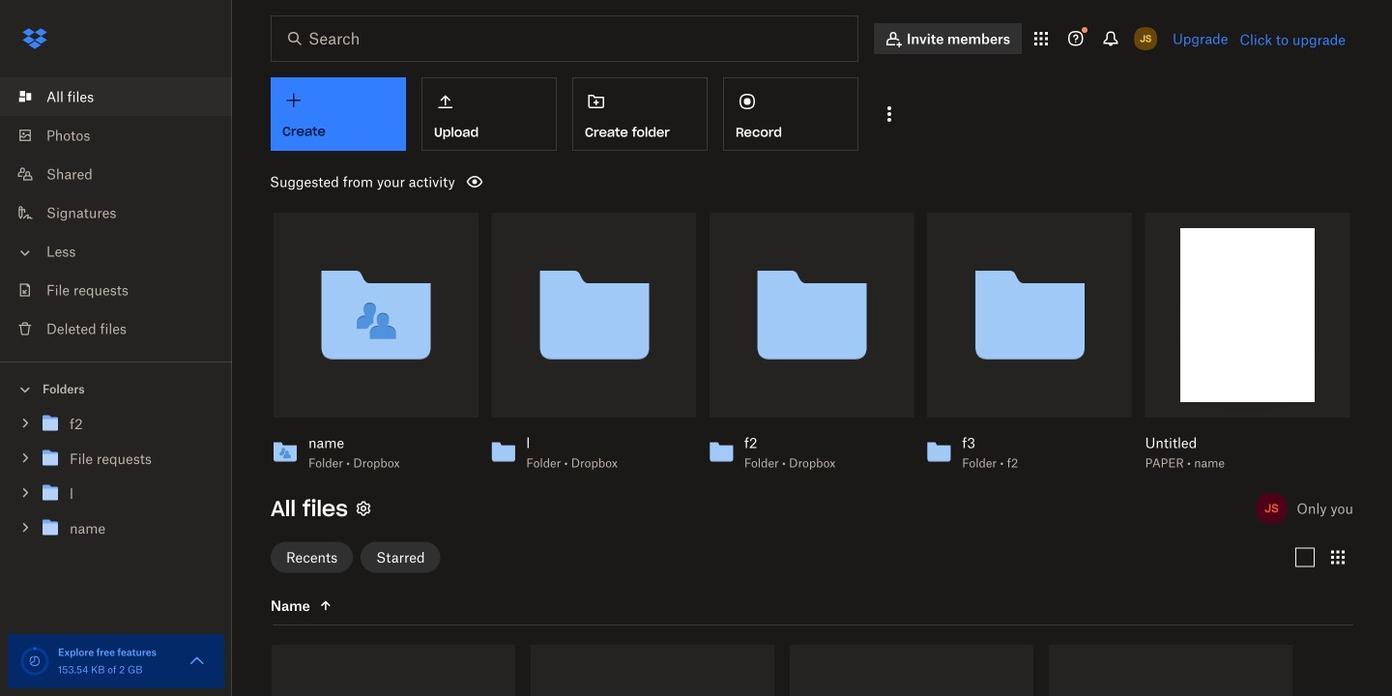 Task type: locate. For each thing, give the bounding box(es) containing it.
group
[[0, 403, 232, 560]]

folder, file requests row
[[531, 645, 774, 696]]

list
[[0, 66, 232, 362]]

dropbox image
[[15, 19, 54, 58]]

list item
[[0, 77, 232, 116]]



Task type: vqa. For each thing, say whether or not it's contained in the screenshot.
2nd What from the bottom
no



Task type: describe. For each thing, give the bounding box(es) containing it.
shared folder, name row
[[1049, 645, 1293, 696]]

folder, l row
[[790, 645, 1034, 696]]

less image
[[15, 243, 35, 262]]

quota usage progress bar
[[19, 646, 50, 677]]

Search in folder "Dropbox" text field
[[308, 27, 818, 50]]

folder settings image
[[352, 497, 375, 520]]

folder, f2 row
[[272, 645, 515, 696]]

quota usage image
[[19, 646, 50, 677]]



